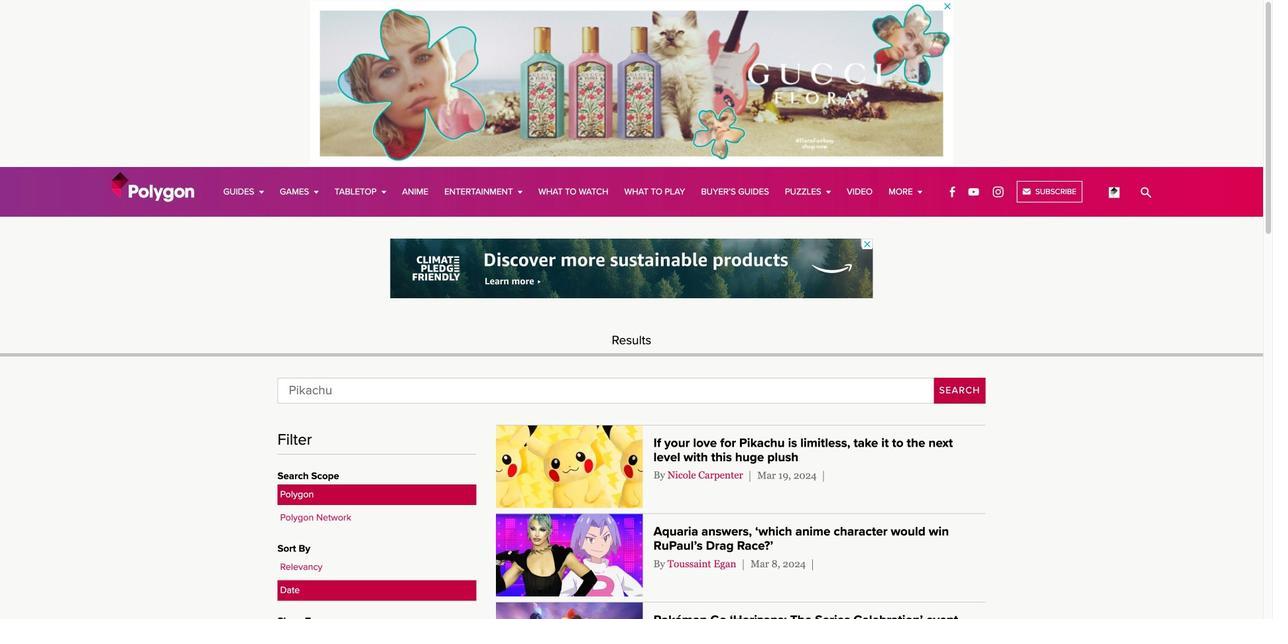 Task type: locate. For each thing, give the bounding box(es) containing it.
advertisement element
[[310, 1, 953, 166], [390, 239, 873, 298]]

0 vertical spatial advertisement element
[[310, 1, 953, 166]]



Task type: describe. For each thing, give the bounding box(es) containing it.
three big pikachu plushies in front of a thunderbolt background image
[[496, 426, 643, 508]]

aquaria from drag race standing next to james from pokemon anime image
[[496, 514, 643, 597]]

charcadet, ceruledge, armarogue, and a pikachu with a captain's hat stand proudly over a sunset image
[[496, 603, 643, 619]]

1 vertical spatial advertisement element
[[390, 239, 873, 298]]

Pikachu field
[[278, 378, 934, 404]]



Task type: vqa. For each thing, say whether or not it's contained in the screenshot.
'DCEU's'
no



